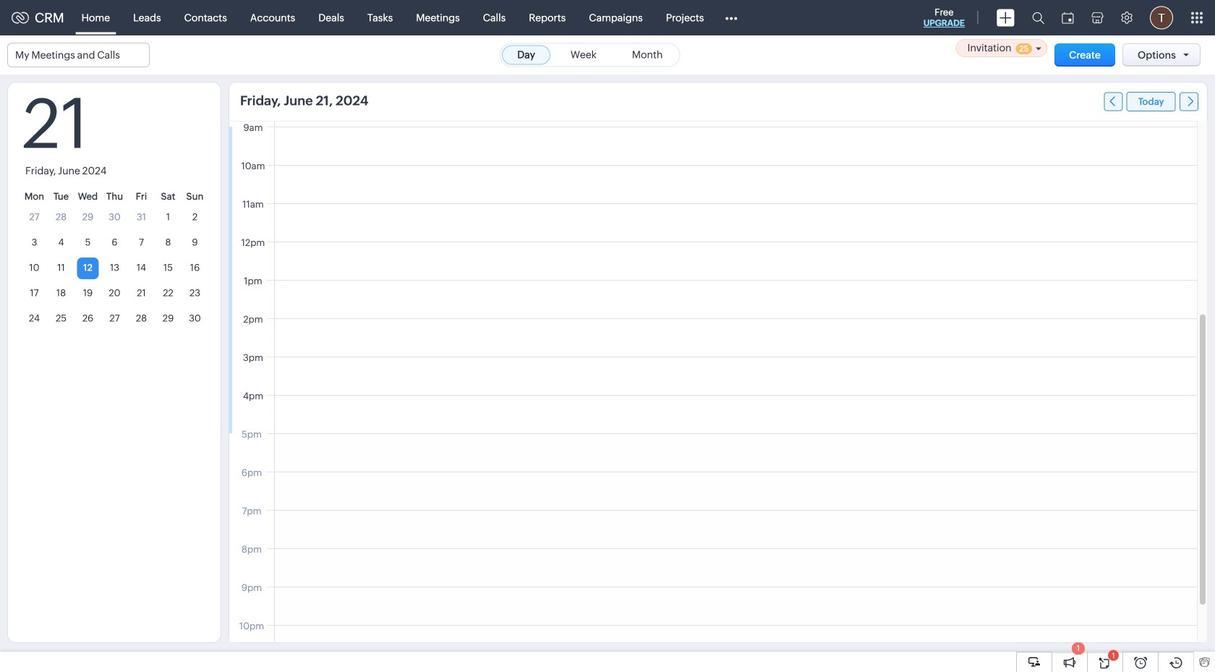 Task type: describe. For each thing, give the bounding box(es) containing it.
search image
[[1032, 12, 1045, 24]]

profile element
[[1142, 0, 1182, 35]]



Task type: vqa. For each thing, say whether or not it's contained in the screenshot.
REPORTS LINK
no



Task type: locate. For each thing, give the bounding box(es) containing it.
create menu image
[[997, 9, 1015, 26]]

logo image
[[12, 12, 29, 24]]

create menu element
[[988, 0, 1024, 35]]

search element
[[1024, 0, 1053, 35]]

Other Modules field
[[716, 6, 747, 29]]

profile image
[[1150, 6, 1173, 29]]

calendar image
[[1062, 12, 1074, 24]]



